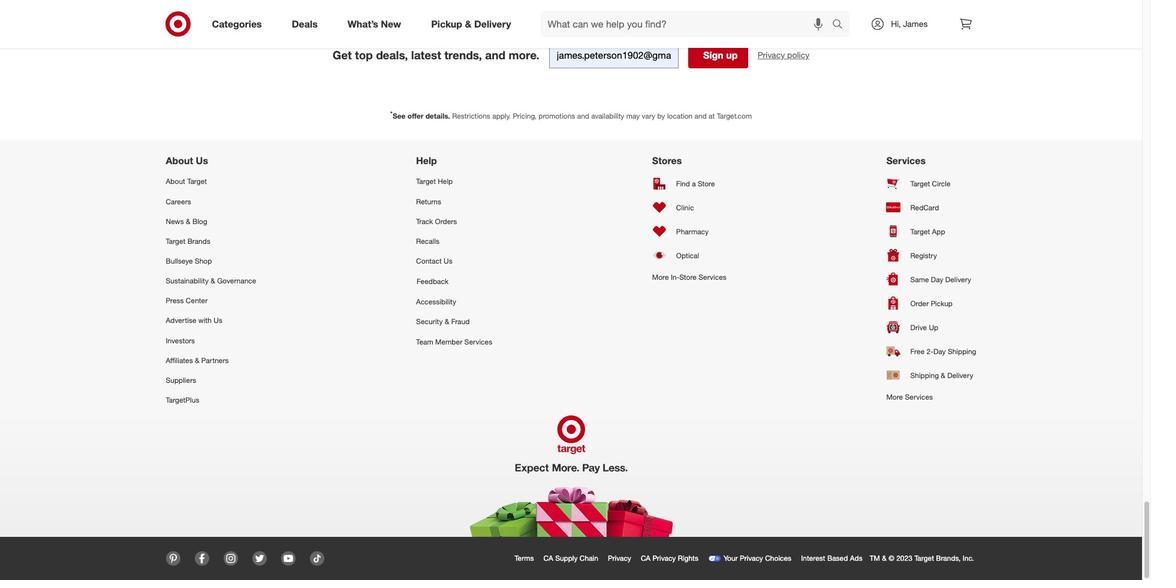 Task type: describe. For each thing, give the bounding box(es) containing it.
rights
[[678, 554, 698, 563]]

optical link
[[652, 244, 727, 268]]

returns link
[[416, 192, 492, 211]]

what's new link
[[337, 11, 416, 37]]

0 horizontal spatial pickup
[[431, 18, 462, 30]]

us for about us
[[196, 155, 208, 167]]

circle
[[932, 179, 951, 188]]

about for about target
[[166, 177, 185, 186]]

interest based ads
[[801, 554, 863, 563]]

0 horizontal spatial help
[[416, 155, 437, 167]]

get
[[333, 48, 352, 62]]

ca supply chain link
[[541, 552, 606, 566]]

recalls
[[416, 237, 440, 246]]

registry link
[[886, 244, 976, 268]]

brands,
[[936, 554, 961, 563]]

more in-store services
[[652, 273, 727, 282]]

about us
[[166, 155, 208, 167]]

suppliers
[[166, 376, 196, 385]]

target for target brands
[[166, 237, 185, 246]]

press center link
[[166, 291, 256, 311]]

delivery for pickup & delivery
[[474, 18, 511, 30]]

target for target app
[[910, 227, 930, 236]]

shipping & delivery
[[910, 371, 973, 380]]

fraud
[[451, 317, 470, 326]]

a
[[692, 179, 696, 188]]

contact us
[[416, 257, 453, 266]]

top
[[355, 48, 373, 62]]

clinic
[[676, 203, 694, 212]]

hi,
[[891, 19, 901, 29]]

sign
[[703, 49, 724, 61]]

stores
[[652, 155, 682, 167]]

privacy policy link
[[758, 49, 810, 61]]

feedback button
[[416, 271, 492, 292]]

terms
[[515, 554, 534, 563]]

track
[[416, 217, 433, 226]]

pricing,
[[513, 112, 537, 121]]

find
[[676, 179, 690, 188]]

latest
[[411, 48, 441, 62]]

news & blog link
[[166, 211, 256, 231]]

trends,
[[444, 48, 482, 62]]

vary
[[642, 112, 655, 121]]

target brands link
[[166, 231, 256, 251]]

tm
[[870, 554, 880, 563]]

with
[[198, 316, 212, 325]]

location
[[667, 112, 693, 121]]

interest based ads link
[[799, 552, 870, 566]]

& for security
[[445, 317, 449, 326]]

same
[[910, 275, 929, 284]]

chain
[[580, 554, 598, 563]]

offer
[[408, 112, 423, 121]]

brands
[[187, 237, 210, 246]]

tm & © 2023 target brands, inc.
[[870, 554, 974, 563]]

your
[[724, 554, 738, 563]]

based
[[827, 554, 848, 563]]

press
[[166, 296, 184, 305]]

investors
[[166, 336, 195, 345]]

careers link
[[166, 192, 256, 211]]

by
[[657, 112, 665, 121]]

shop
[[195, 257, 212, 266]]

privacy link
[[606, 552, 638, 566]]

registry
[[910, 251, 937, 260]]

see
[[393, 112, 406, 121]]

deals
[[292, 18, 318, 30]]

careers
[[166, 197, 191, 206]]

targetplus
[[166, 396, 199, 405]]

free 2-day shipping link
[[886, 340, 976, 364]]

services inside more services link
[[905, 393, 933, 402]]

1 vertical spatial pickup
[[931, 299, 953, 308]]

& for affiliates
[[195, 356, 199, 365]]

0 horizontal spatial shipping
[[910, 371, 939, 380]]

advertise with us link
[[166, 311, 256, 331]]

ads
[[850, 554, 863, 563]]

1 horizontal spatial shipping
[[948, 347, 976, 356]]

news & blog
[[166, 217, 207, 226]]

1 vertical spatial day
[[933, 347, 946, 356]]

target help
[[416, 177, 453, 186]]

services inside more in-store services link
[[699, 273, 727, 282]]

privacy inside ca privacy rights link
[[653, 554, 676, 563]]

©
[[889, 554, 894, 563]]

us for contact us
[[444, 257, 453, 266]]

search button
[[827, 11, 856, 40]]

what's new
[[348, 18, 401, 30]]

more for more services
[[886, 393, 903, 402]]

about for about us
[[166, 155, 193, 167]]

target.com
[[717, 112, 752, 121]]

target inside "link"
[[187, 177, 207, 186]]

security & fraud
[[416, 317, 470, 326]]

restrictions
[[452, 112, 490, 121]]

ca supply chain
[[544, 554, 598, 563]]

details.
[[425, 112, 450, 121]]

contact us link
[[416, 251, 492, 271]]

privacy inside your privacy choices link
[[740, 554, 763, 563]]

james
[[903, 19, 928, 29]]

categories
[[212, 18, 262, 30]]

news
[[166, 217, 184, 226]]

free 2-day shipping
[[910, 347, 976, 356]]

drive
[[910, 323, 927, 332]]

supply
[[555, 554, 578, 563]]

governance
[[217, 276, 256, 285]]

track orders link
[[416, 211, 492, 231]]

optical
[[676, 251, 699, 260]]

0 vertical spatial day
[[931, 275, 943, 284]]

deals,
[[376, 48, 408, 62]]



Task type: vqa. For each thing, say whether or not it's contained in the screenshot.
Conditioner's the Thick
no



Task type: locate. For each thing, give the bounding box(es) containing it.
0 vertical spatial about
[[166, 155, 193, 167]]

target app link
[[886, 220, 976, 244]]

day right same
[[931, 275, 943, 284]]

What can we help you find? suggestions appear below search field
[[541, 11, 835, 37]]

target for target help
[[416, 177, 436, 186]]

team
[[416, 337, 433, 346]]

help up target help
[[416, 155, 437, 167]]

2 horizontal spatial and
[[695, 112, 707, 121]]

privacy policy
[[758, 50, 810, 60]]

target down about us
[[187, 177, 207, 186]]

about
[[166, 155, 193, 167], [166, 177, 185, 186]]

0 vertical spatial delivery
[[474, 18, 511, 30]]

promotions
[[539, 112, 575, 121]]

0 vertical spatial help
[[416, 155, 437, 167]]

0 horizontal spatial and
[[485, 48, 506, 62]]

pickup up get top deals, latest trends, and more.
[[431, 18, 462, 30]]

target left circle
[[910, 179, 930, 188]]

target right 2023 at the bottom right of the page
[[914, 554, 934, 563]]

advertise
[[166, 316, 196, 325]]

&
[[465, 18, 472, 30], [186, 217, 190, 226], [211, 276, 215, 285], [445, 317, 449, 326], [195, 356, 199, 365], [941, 371, 945, 380], [882, 554, 887, 563]]

store right a
[[698, 179, 715, 188]]

0 vertical spatial pickup
[[431, 18, 462, 30]]

2 about from the top
[[166, 177, 185, 186]]

& down free 2-day shipping
[[941, 371, 945, 380]]

delivery for same day delivery
[[945, 275, 971, 284]]

apply.
[[492, 112, 511, 121]]

order pickup
[[910, 299, 953, 308]]

* see offer details. restrictions apply. pricing, promotions and availability may vary by location and at target.com
[[390, 110, 752, 121]]

redcard link
[[886, 196, 976, 220]]

1 ca from the left
[[544, 554, 553, 563]]

services
[[886, 155, 926, 167], [699, 273, 727, 282], [464, 337, 492, 346], [905, 393, 933, 402]]

up
[[726, 49, 738, 61]]

1 about from the top
[[166, 155, 193, 167]]

us
[[196, 155, 208, 167], [444, 257, 453, 266], [214, 316, 222, 325]]

us up "about target" "link"
[[196, 155, 208, 167]]

privacy left policy
[[758, 50, 785, 60]]

target: expect more. pay less. image
[[403, 410, 740, 537]]

1 vertical spatial about
[[166, 177, 185, 186]]

free
[[910, 347, 925, 356]]

1 vertical spatial help
[[438, 177, 453, 186]]

delivery down free 2-day shipping
[[947, 371, 973, 380]]

day right "free"
[[933, 347, 946, 356]]

0 vertical spatial us
[[196, 155, 208, 167]]

0 vertical spatial store
[[698, 179, 715, 188]]

more.
[[509, 48, 539, 62]]

target brands
[[166, 237, 210, 246]]

1 horizontal spatial ca
[[641, 554, 651, 563]]

pickup & delivery
[[431, 18, 511, 30]]

inc.
[[963, 554, 974, 563]]

delivery inside same day delivery link
[[945, 275, 971, 284]]

0 horizontal spatial store
[[680, 273, 697, 282]]

& right affiliates
[[195, 356, 199, 365]]

1 vertical spatial us
[[444, 257, 453, 266]]

& down bullseye shop link
[[211, 276, 215, 285]]

1 horizontal spatial store
[[698, 179, 715, 188]]

pickup
[[431, 18, 462, 30], [931, 299, 953, 308]]

more
[[652, 273, 669, 282], [886, 393, 903, 402]]

0 horizontal spatial ca
[[544, 554, 553, 563]]

bullseye shop link
[[166, 251, 256, 271]]

services down shipping & delivery link
[[905, 393, 933, 402]]

target down news
[[166, 237, 185, 246]]

pharmacy
[[676, 227, 709, 236]]

pharmacy link
[[652, 220, 727, 244]]

ca privacy rights
[[641, 554, 698, 563]]

1 horizontal spatial more
[[886, 393, 903, 402]]

1 vertical spatial shipping
[[910, 371, 939, 380]]

returns
[[416, 197, 441, 206]]

accessibility link
[[416, 292, 492, 312]]

find a store
[[676, 179, 715, 188]]

target left app on the right of page
[[910, 227, 930, 236]]

about target
[[166, 177, 207, 186]]

delivery for shipping & delivery
[[947, 371, 973, 380]]

shipping up shipping & delivery
[[948, 347, 976, 356]]

advertise with us
[[166, 316, 222, 325]]

privacy right your
[[740, 554, 763, 563]]

1 horizontal spatial and
[[577, 112, 589, 121]]

help up the returns link
[[438, 177, 453, 186]]

ca right privacy link
[[641, 554, 651, 563]]

& for pickup
[[465, 18, 472, 30]]

and left the at
[[695, 112, 707, 121]]

& for news
[[186, 217, 190, 226]]

2 horizontal spatial us
[[444, 257, 453, 266]]

recalls link
[[416, 231, 492, 251]]

and
[[485, 48, 506, 62], [577, 112, 589, 121], [695, 112, 707, 121]]

0 vertical spatial more
[[652, 273, 669, 282]]

& up trends,
[[465, 18, 472, 30]]

& for sustainability
[[211, 276, 215, 285]]

us right with
[[214, 316, 222, 325]]

suppliers link
[[166, 370, 256, 390]]

store
[[698, 179, 715, 188], [680, 273, 697, 282]]

services inside team member services link
[[464, 337, 492, 346]]

new
[[381, 18, 401, 30]]

affiliates & partners link
[[166, 351, 256, 370]]

interest
[[801, 554, 825, 563]]

choices
[[765, 554, 791, 563]]

press center
[[166, 296, 208, 305]]

None text field
[[549, 42, 679, 69]]

feedback
[[417, 277, 449, 286]]

sustainability & governance link
[[166, 271, 256, 291]]

1 horizontal spatial pickup
[[931, 299, 953, 308]]

privacy inside privacy link
[[608, 554, 631, 563]]

about up careers
[[166, 177, 185, 186]]

bullseye shop
[[166, 257, 212, 266]]

help
[[416, 155, 437, 167], [438, 177, 453, 186]]

2 vertical spatial us
[[214, 316, 222, 325]]

2 ca from the left
[[641, 554, 651, 563]]

delivery up trends,
[[474, 18, 511, 30]]

1 vertical spatial more
[[886, 393, 903, 402]]

ca for ca supply chain
[[544, 554, 553, 563]]

privacy right chain
[[608, 554, 631, 563]]

about target link
[[166, 172, 256, 192]]

more services link
[[886, 388, 976, 407]]

orders
[[435, 217, 457, 226]]

delivery up order pickup at bottom right
[[945, 275, 971, 284]]

target up returns
[[416, 177, 436, 186]]

drive up
[[910, 323, 938, 332]]

target help link
[[416, 172, 492, 192]]

ca left supply
[[544, 554, 553, 563]]

app
[[932, 227, 945, 236]]

partners
[[201, 356, 229, 365]]

pickup & delivery link
[[421, 11, 526, 37]]

0 vertical spatial shipping
[[948, 347, 976, 356]]

0 horizontal spatial us
[[196, 155, 208, 167]]

target app
[[910, 227, 945, 236]]

services down optical link
[[699, 273, 727, 282]]

target
[[187, 177, 207, 186], [416, 177, 436, 186], [910, 179, 930, 188], [910, 227, 930, 236], [166, 237, 185, 246], [914, 554, 934, 563]]

& for tm
[[882, 554, 887, 563]]

hi, james
[[891, 19, 928, 29]]

delivery inside shipping & delivery link
[[947, 371, 973, 380]]

more left in-
[[652, 273, 669, 282]]

clinic link
[[652, 196, 727, 220]]

more for more in-store services
[[652, 273, 669, 282]]

sustainability & governance
[[166, 276, 256, 285]]

target circle
[[910, 179, 951, 188]]

2 vertical spatial delivery
[[947, 371, 973, 380]]

ca for ca privacy rights
[[641, 554, 651, 563]]

2023
[[896, 554, 912, 563]]

1 vertical spatial delivery
[[945, 275, 971, 284]]

delivery inside pickup & delivery link
[[474, 18, 511, 30]]

sign up button
[[688, 42, 748, 69]]

& left ©
[[882, 554, 887, 563]]

privacy left rights
[[653, 554, 676, 563]]

store for in-
[[680, 273, 697, 282]]

0 horizontal spatial more
[[652, 273, 669, 282]]

1 horizontal spatial help
[[438, 177, 453, 186]]

& left blog
[[186, 217, 190, 226]]

& left fraud
[[445, 317, 449, 326]]

may
[[626, 112, 640, 121]]

security
[[416, 317, 443, 326]]

team member services link
[[416, 332, 492, 352]]

services down fraud
[[464, 337, 492, 346]]

store down optical link
[[680, 273, 697, 282]]

and left more.
[[485, 48, 506, 62]]

order pickup link
[[886, 292, 976, 316]]

blog
[[192, 217, 207, 226]]

about inside "link"
[[166, 177, 185, 186]]

bullseye
[[166, 257, 193, 266]]

about up about target
[[166, 155, 193, 167]]

and left availability
[[577, 112, 589, 121]]

pickup right order
[[931, 299, 953, 308]]

1 horizontal spatial us
[[214, 316, 222, 325]]

1 vertical spatial store
[[680, 273, 697, 282]]

privacy inside privacy policy link
[[758, 50, 785, 60]]

more down shipping & delivery link
[[886, 393, 903, 402]]

services up the target circle
[[886, 155, 926, 167]]

store for a
[[698, 179, 715, 188]]

policy
[[787, 50, 810, 60]]

target for target circle
[[910, 179, 930, 188]]

shipping up more services link
[[910, 371, 939, 380]]

investors link
[[166, 331, 256, 351]]

more in-store services link
[[652, 268, 727, 288]]

what's
[[348, 18, 378, 30]]

& for shipping
[[941, 371, 945, 380]]

us right contact
[[444, 257, 453, 266]]



